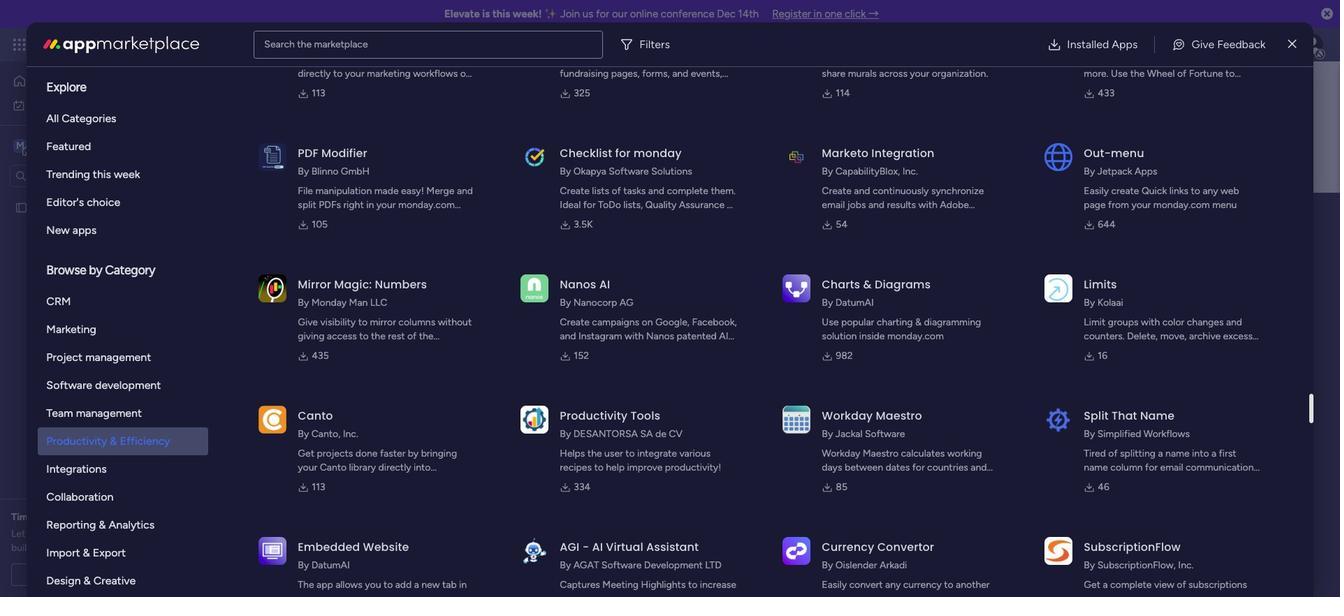 Task type: describe. For each thing, give the bounding box(es) containing it.
search the marketplace
[[264, 38, 368, 50]]

ai inside nanos ai by nanocorp ag
[[599, 277, 610, 293]]

diagramming
[[924, 317, 981, 328]]

elevate
[[444, 8, 480, 20]]

app logo image for limits
[[1045, 274, 1073, 302]]

complete inside get a complete view of subscriptions inside your monday.com interface wit
[[1110, 579, 1152, 591]]

0 vertical spatial changes
[[1187, 317, 1224, 328]]

embedded website by datumai
[[298, 539, 409, 572]]

app logo image for charts
[[783, 274, 811, 302]]

into inside get projects done faster by bringing your canto library directly into monday.com.
[[414, 462, 431, 474]]

recent boards
[[263, 282, 336, 295]]

online
[[630, 8, 658, 20]]

embedded inside the mural embedded makes it super easy to share murals across your organization.
[[849, 54, 896, 66]]

54
[[836, 219, 848, 231]]

my work button
[[8, 94, 150, 116]]

1 vertical spatial workspace
[[408, 198, 528, 229]]

a down the workflows at the bottom
[[1158, 448, 1163, 460]]

feedback
[[1217, 37, 1266, 51]]

workday for workday maestro calculates working days between dates for countries and locales around the world.
[[822, 448, 860, 460]]

by inside pdf modifier by blinno gmbh
[[298, 166, 309, 177]]

with inside create campaigns on google, facebook, and instagram with nanos patented ai technology.
[[625, 331, 644, 342]]

canto by canto, inc.
[[298, 408, 358, 440]]

meeting
[[603, 579, 639, 591]]

1 113 from the top
[[312, 87, 325, 99]]

datumai inside 'embedded website by datumai'
[[311, 560, 350, 572]]

software inside checklist for monday by okapya software solutions
[[609, 166, 649, 177]]

of inside time for an expert review let our experts review what you've built so far. free of charge
[[83, 542, 93, 554]]

to left help on the bottom left of the page
[[594, 462, 604, 474]]

filters
[[640, 37, 670, 51]]

currency convertor by oislender arkadi
[[822, 539, 934, 572]]

& inside raise more on givebutter with fundraising pages, forms, and events, crm, email & texts - all for free.
[[612, 82, 618, 94]]

helps
[[560, 448, 585, 460]]

the inside the workday maestro calculates working days between dates for countries and locales around the world.
[[888, 476, 902, 488]]

free.
[[678, 82, 697, 94]]

create for checklist for monday
[[560, 185, 590, 197]]

with up delete,
[[1141, 317, 1160, 328]]

workday maestro by jackal software
[[822, 408, 922, 440]]

and inside the workday maestro calculates working days between dates for countries and locales around the world.
[[971, 462, 987, 474]]

quality
[[645, 199, 677, 211]]

agat
[[574, 560, 599, 572]]

synchronize
[[931, 185, 984, 197]]

for inside checklist for monday by okapya software solutions
[[615, 145, 631, 161]]

by inside limits by kolaai
[[1084, 297, 1095, 309]]

brad klo image
[[1301, 34, 1324, 56]]

46
[[1098, 481, 1110, 493]]

free
[[62, 542, 81, 554]]

of inside task roulette easily assign tasks and more. use the wheel of fortune to randomly pick a team member.
[[1177, 68, 1187, 80]]

oislender
[[836, 560, 877, 572]]

splitting
[[1120, 448, 1156, 460]]

to inside easily convert any currency to another currency
[[944, 579, 954, 591]]

your inside the mural embedded makes it super easy to share murals across your organization.
[[910, 68, 930, 80]]

by inside nanos ai by nanocorp ag
[[560, 297, 571, 309]]

email inside create and continuously synchronize email jobs and results with adobe marketo engage.
[[822, 199, 845, 211]]

will
[[368, 593, 382, 597]]

you for to
[[365, 579, 381, 591]]

time
[[11, 512, 33, 523]]

search everything image
[[1221, 38, 1235, 52]]

monday.com inside easily create quick links to any web page from your monday.com menu
[[1154, 199, 1210, 211]]

bringing
[[421, 448, 457, 460]]

share
[[822, 68, 846, 80]]

software inside 'workday maestro by jackal software'
[[865, 428, 905, 440]]

website.
[[435, 593, 472, 597]]

0 vertical spatial this
[[492, 8, 510, 20]]

0 horizontal spatial by
[[89, 263, 102, 278]]

Search in workspace field
[[29, 168, 117, 184]]

makes
[[899, 54, 927, 66]]

your inside file manipulation made easy! merge and split pdfs right in your monday.com board.
[[376, 199, 396, 211]]

into inside the 'tired of splitting a name into a first name column for email communication? we have the app for you!'
[[1192, 448, 1209, 460]]

browse
[[46, 263, 86, 278]]

test inside list box
[[33, 202, 51, 213]]

file manipulation made easy! merge and split pdfs right in your monday.com board.
[[298, 185, 473, 225]]

engage.
[[860, 213, 895, 225]]

by inside 'currency convertor by oislender arkadi'
[[822, 560, 833, 572]]

app logo image for split
[[1045, 406, 1073, 434]]

them.
[[711, 185, 736, 197]]

for left you!
[[1160, 476, 1172, 488]]

ai inside create campaigns on google, facebook, and instagram with nanos patented ai technology.
[[719, 331, 729, 342]]

in right the recently
[[456, 315, 464, 327]]

by inside checklist for monday by okapya software solutions
[[560, 166, 571, 177]]

1 vertical spatial main workspace
[[349, 198, 528, 229]]

your inside get projects done faster by bringing your canto library directly into monday.com.
[[298, 462, 317, 474]]

blinno
[[311, 166, 338, 177]]

nanos inside nanos ai by nanocorp ag
[[560, 277, 596, 293]]

connect
[[298, 54, 336, 66]]

to inside connect your digital assets from bynder directly to your marketing workflows on monday.com work os.
[[333, 68, 343, 80]]

2 113 from the top
[[312, 481, 325, 493]]

see plans
[[244, 38, 287, 50]]

around
[[855, 476, 885, 488]]

dec
[[717, 8, 736, 20]]

use inside task roulette easily assign tasks and more. use the wheel of fortune to randomly pick a team member.
[[1111, 68, 1128, 80]]

& inside 'use popular charting & diagramming solution inside monday.com'
[[915, 317, 922, 328]]

1 vertical spatial currency
[[822, 593, 861, 597]]

for down splitting
[[1145, 462, 1158, 474]]

the up connect
[[297, 38, 312, 50]]

management for team management
[[76, 407, 142, 420]]

member.
[[1180, 82, 1218, 94]]

of inside give visibility to mirror columns without giving access to the rest of the connected board.
[[407, 331, 417, 342]]

charting
[[877, 317, 913, 328]]

app inside the 'tired of splitting a name into a first name column for email communication? we have the app for you!'
[[1141, 476, 1157, 488]]

without
[[438, 317, 472, 328]]

to right access
[[359, 331, 369, 342]]

1 horizontal spatial currency
[[903, 579, 942, 591]]

canto inside canto by canto, inc.
[[298, 408, 333, 424]]

in inside captures meeting highlights to increase productivity and efficiency in you
[[680, 593, 688, 597]]

by inside mirror magic: numbers by monday man llc
[[298, 297, 309, 309]]

working
[[947, 448, 982, 460]]

in inside file manipulation made easy! merge and split pdfs right in your monday.com board.
[[366, 199, 374, 211]]

334
[[574, 481, 591, 493]]

test list box
[[0, 193, 178, 408]]

it
[[929, 54, 935, 66]]

team
[[1155, 82, 1178, 94]]

main workspace inside 'workspace selection' element
[[32, 139, 115, 152]]

filters button
[[614, 30, 681, 58]]

use inside 'use popular charting & diagramming solution inside monday.com'
[[822, 317, 839, 328]]

your down marketplace
[[338, 54, 358, 66]]

apps inside button
[[1112, 37, 1138, 51]]

and up engage.
[[869, 199, 885, 211]]

your inside get a complete view of subscriptions inside your monday.com interface wit
[[1112, 593, 1132, 597]]

to inside captures meeting highlights to increase productivity and efficiency in you
[[688, 579, 698, 591]]

more
[[586, 54, 608, 66]]

efficiency
[[120, 435, 170, 448]]

get for subscriptionflow
[[1084, 579, 1101, 591]]

1 vertical spatial name
[[1084, 462, 1108, 474]]

far.
[[46, 542, 59, 554]]

inbox image
[[1126, 38, 1140, 52]]

datumai inside charts & diagrams by datumai
[[836, 297, 874, 309]]

2 vertical spatial workspace
[[484, 315, 532, 327]]

monday inside checklist for monday by okapya software solutions
[[634, 145, 682, 161]]

for inside 'create lists of tasks and complete them. ideal for todo lists, quality assurance or agile processes!'
[[583, 199, 596, 211]]

columns
[[399, 317, 435, 328]]

workflows
[[1144, 428, 1190, 440]]

team management
[[46, 407, 142, 420]]

1 horizontal spatial our
[[612, 8, 628, 20]]

1 vertical spatial changes
[[1161, 345, 1198, 356]]

dates
[[886, 462, 910, 474]]

marketo inside marketo integration by capabilityblox, inc.
[[822, 145, 869, 161]]

let
[[11, 528, 25, 540]]

982
[[836, 350, 853, 362]]

texts
[[620, 82, 642, 94]]

select product image
[[13, 38, 27, 52]]

and up 'jobs' on the right top of page
[[854, 185, 870, 197]]

software down project
[[46, 379, 92, 392]]

by inside get projects done faster by bringing your canto library directly into monday.com.
[[408, 448, 419, 460]]

in left one at the right top of page
[[814, 8, 822, 20]]

a inside get a complete view of subscriptions inside your monday.com interface wit
[[1103, 579, 1108, 591]]

ag
[[620, 297, 633, 309]]

give for give feedback
[[1192, 37, 1215, 51]]

marketplace
[[314, 38, 368, 50]]

inside for subscriptionflow
[[1084, 593, 1110, 597]]

subscriptionflow
[[1084, 539, 1181, 556]]

patented
[[677, 331, 717, 342]]

my
[[31, 99, 44, 111]]

popular
[[841, 317, 874, 328]]

a inside the app allows you to add a new tab in your board that will embed any website.
[[414, 579, 419, 591]]

simplified
[[1098, 428, 1141, 440]]

create for marketo integration
[[822, 185, 852, 197]]

done
[[356, 448, 378, 460]]

rest
[[388, 331, 405, 342]]

subscriptions
[[1189, 579, 1247, 591]]

team
[[46, 407, 73, 420]]

email for tired
[[1160, 462, 1183, 474]]

that
[[1112, 408, 1137, 424]]

app inside the app allows you to add a new tab in your board that will embed any website.
[[317, 579, 333, 591]]

boards and dashboards you visited recently in this workspace
[[263, 315, 532, 327]]

directly inside get projects done faster by bringing your canto library directly into monday.com.
[[378, 462, 411, 474]]

and inside 'create lists of tasks and complete them. ideal for todo lists, quality assurance or agile processes!'
[[648, 185, 665, 197]]

facebook,
[[692, 317, 737, 328]]

tasks inside 'create lists of tasks and complete them. ideal for todo lists, quality assurance or agile processes!'
[[623, 185, 646, 197]]

app logo image for marketo
[[783, 143, 811, 171]]

inc. for canto
[[343, 428, 358, 440]]

roulette
[[1106, 54, 1143, 66]]

page
[[1084, 199, 1106, 211]]

433
[[1098, 87, 1115, 99]]

by inside 'embedded website by datumai'
[[298, 560, 309, 572]]

for right us
[[596, 8, 609, 20]]

mural
[[822, 54, 846, 66]]

- inside agi - ai virtual assistant by agat software development ltd
[[583, 539, 589, 556]]

and inside task roulette easily assign tasks and more. use the wheel of fortune to randomly pick a team member.
[[1227, 54, 1243, 66]]

split
[[298, 199, 316, 211]]

by inside agi - ai virtual assistant by agat software development ltd
[[560, 560, 571, 572]]

choice
[[87, 196, 120, 209]]

board. inside give visibility to mirror columns without giving access to the rest of the connected board.
[[348, 345, 375, 356]]

inc. for subscriptionflow
[[1178, 560, 1194, 572]]

to inside the mural embedded makes it super easy to share murals across your organization.
[[987, 54, 996, 66]]

of inside get a complete view of subscriptions inside your monday.com interface wit
[[1177, 579, 1186, 591]]

from inside easily create quick links to any web page from your monday.com menu
[[1108, 199, 1129, 211]]

16
[[1098, 350, 1108, 362]]

technology.
[[560, 345, 612, 356]]

nanos inside create campaigns on google, facebook, and instagram with nanos patented ai technology.
[[646, 331, 674, 342]]

0 vertical spatial review
[[96, 512, 126, 523]]

to right user
[[626, 448, 635, 460]]

solutions
[[651, 166, 692, 177]]

by inside productivity tools by desantorsa sa de cv
[[560, 428, 571, 440]]

apps marketplace image
[[44, 36, 199, 53]]

allows
[[336, 579, 363, 591]]

marketo inside create and continuously synchronize email jobs and results with adobe marketo engage.
[[822, 213, 858, 225]]

software inside agi - ai virtual assistant by agat software development ltd
[[602, 560, 642, 572]]

1 horizontal spatial name
[[1166, 448, 1190, 460]]

integrations
[[46, 463, 107, 476]]

calculates
[[901, 448, 945, 460]]

productivity for tools
[[560, 408, 628, 424]]

jackal
[[836, 428, 863, 440]]

canto inside get projects done faster by bringing your canto library directly into monday.com.
[[320, 462, 347, 474]]

a left first
[[1212, 448, 1217, 460]]

by inside charts & diagrams by datumai
[[822, 297, 833, 309]]

menu inside easily create quick links to any web page from your monday.com menu
[[1213, 199, 1237, 211]]

get for canto
[[298, 448, 314, 460]]

by inside 'workday maestro by jackal software'
[[822, 428, 833, 440]]

okapya
[[574, 166, 606, 177]]

with right 16
[[1111, 345, 1130, 356]]

processes!
[[584, 213, 632, 225]]

monday.com inside file manipulation made easy! merge and split pdfs right in your monday.com board.
[[398, 199, 455, 211]]



Task type: vqa. For each thing, say whether or not it's contained in the screenshot.
Workdocs in the Seamlessly include mathematical expressions and complex formulas in your Workdocs
no



Task type: locate. For each thing, give the bounding box(es) containing it.
1 vertical spatial inc.
[[343, 428, 358, 440]]

the inside task roulette easily assign tasks and more. use the wheel of fortune to randomly pick a team member.
[[1130, 68, 1145, 80]]

1 horizontal spatial from
[[1108, 199, 1129, 211]]

1 vertical spatial this
[[93, 168, 111, 181]]

by left the jackal
[[822, 428, 833, 440]]

on inside connect your digital assets from bynder directly to your marketing workflows on monday.com work os.
[[460, 68, 471, 80]]

0 horizontal spatial on
[[460, 68, 471, 80]]

lists
[[592, 185, 609, 197]]

inc. up get a complete view of subscriptions inside your monday.com interface wit
[[1178, 560, 1194, 572]]

work for my
[[47, 99, 68, 111]]

first
[[1219, 448, 1237, 460]]

app down column
[[1141, 476, 1157, 488]]

1 marketo from the top
[[822, 145, 869, 161]]

llc
[[370, 297, 387, 309]]

visited
[[386, 315, 415, 327]]

for
[[596, 8, 609, 20], [663, 82, 675, 94], [615, 145, 631, 161], [583, 199, 596, 211], [912, 462, 925, 474], [1145, 462, 1158, 474], [1160, 476, 1172, 488], [36, 512, 49, 523]]

m
[[16, 139, 24, 151]]

2 marketo from the top
[[822, 213, 858, 225]]

1 vertical spatial app
[[317, 579, 333, 591]]

1 vertical spatial work
[[47, 99, 68, 111]]

0 horizontal spatial inside
[[859, 331, 885, 342]]

inc. inside marketo integration by capabilityblox, inc.
[[903, 166, 918, 177]]

for inside raise more on givebutter with fundraising pages, forms, and events, crm, email & texts - all for free.
[[663, 82, 675, 94]]

1 vertical spatial any
[[885, 579, 901, 591]]

monday.com inside connect your digital assets from bynder directly to your marketing workflows on monday.com work os.
[[298, 82, 355, 94]]

monday.com down charting
[[887, 331, 944, 342]]

1 vertical spatial from
[[1108, 199, 1129, 211]]

inc.
[[903, 166, 918, 177], [343, 428, 358, 440], [1178, 560, 1194, 572]]

this
[[492, 8, 510, 20], [93, 168, 111, 181], [466, 315, 482, 327]]

create lists of tasks and complete them. ideal for todo lists, quality assurance or agile processes!
[[560, 185, 736, 225]]

0 vertical spatial menu
[[1111, 145, 1144, 161]]

you inside the app allows you to add a new tab in your board that will embed any website.
[[365, 579, 381, 591]]

1 vertical spatial complete
[[1110, 579, 1152, 591]]

by down out-
[[1084, 166, 1095, 177]]

0 vertical spatial main workspace
[[32, 139, 115, 152]]

app logo image for mirror
[[259, 274, 287, 302]]

1 vertical spatial use
[[822, 317, 839, 328]]

design
[[46, 574, 81, 588]]

name
[[1140, 408, 1175, 424]]

& right free
[[83, 546, 90, 560]]

development
[[95, 379, 161, 392]]

with inside create and continuously synchronize email jobs and results with adobe marketo engage.
[[919, 199, 938, 211]]

complete up assurance
[[667, 185, 709, 197]]

1 horizontal spatial on
[[611, 54, 622, 66]]

app up board
[[317, 579, 333, 591]]

14th
[[738, 8, 759, 20]]

and up 'excess'
[[1226, 317, 1243, 328]]

your up work
[[345, 68, 365, 80]]

435
[[312, 350, 329, 362]]

main inside 'workspace selection' element
[[32, 139, 57, 152]]

0 vertical spatial workday
[[822, 408, 873, 424]]

0 horizontal spatial board.
[[298, 213, 325, 225]]

0 vertical spatial canto
[[298, 408, 333, 424]]

tasks up lists,
[[623, 185, 646, 197]]

embedded up murals
[[849, 54, 896, 66]]

1 horizontal spatial main workspace
[[349, 198, 528, 229]]

by left 'canto,'
[[298, 428, 309, 440]]

0 vertical spatial inc.
[[903, 166, 918, 177]]

app logo image for workday
[[783, 406, 811, 434]]

work inside 'button'
[[47, 99, 68, 111]]

us
[[583, 8, 593, 20]]

0 vertical spatial app
[[1141, 476, 1157, 488]]

add
[[395, 579, 412, 591]]

have
[[1101, 476, 1122, 488]]

website
[[363, 539, 409, 556]]

of down assign
[[1177, 68, 1187, 80]]

give up assign
[[1192, 37, 1215, 51]]

productivity for &
[[46, 435, 107, 448]]

the down mirror
[[371, 331, 386, 342]]

for up world. on the right of the page
[[912, 462, 925, 474]]

installed apps button
[[1037, 30, 1149, 58]]

limits by kolaai
[[1084, 277, 1124, 309]]

0 vertical spatial name
[[1166, 448, 1190, 460]]

1 horizontal spatial test
[[287, 348, 306, 360]]

pick
[[1127, 82, 1145, 94]]

invite members image
[[1157, 38, 1170, 52]]

editor's choice
[[46, 196, 120, 209]]

0 horizontal spatial main
[[32, 139, 57, 152]]

main workspace down merge
[[349, 198, 528, 229]]

& for diagrams
[[863, 277, 872, 293]]

name down tired
[[1084, 462, 1108, 474]]

your
[[338, 54, 358, 66], [345, 68, 365, 80], [910, 68, 930, 80], [376, 199, 396, 211], [1132, 199, 1151, 211], [298, 462, 317, 474], [298, 593, 317, 597], [1112, 593, 1132, 597]]

create for nanos ai
[[560, 317, 590, 328]]

the inside the 'tired of splitting a name into a first name column for email communication? we have the app for you!'
[[1124, 476, 1138, 488]]

your down the
[[298, 593, 317, 597]]

by inside split that name by simplified workflows
[[1084, 428, 1095, 440]]

0 horizontal spatial this
[[93, 168, 111, 181]]

the up pick
[[1130, 68, 1145, 80]]

0 vertical spatial main
[[32, 139, 57, 152]]

cv
[[669, 428, 683, 440]]

inc. inside canto by canto, inc.
[[343, 428, 358, 440]]

productivity inside productivity tools by desantorsa sa de cv
[[560, 408, 628, 424]]

apps
[[1112, 37, 1138, 51], [1135, 166, 1158, 177]]

tired
[[1084, 448, 1106, 460]]

create inside create campaigns on google, facebook, and instagram with nanos patented ai technology.
[[560, 317, 590, 328]]

monday.com down connect
[[298, 82, 355, 94]]

0 vertical spatial on
[[611, 54, 622, 66]]

time for an expert review let our experts review what you've built so far. free of charge
[[11, 512, 163, 554]]

workday up days
[[822, 448, 860, 460]]

1 vertical spatial -
[[583, 539, 589, 556]]

see
[[244, 38, 261, 50]]

1 horizontal spatial use
[[1111, 68, 1128, 80]]

Main workspace field
[[345, 198, 1284, 229]]

your down subscriptionflow,
[[1112, 593, 1132, 597]]

for inside time for an expert review let our experts review what you've built so far. free of charge
[[36, 512, 49, 523]]

any inside easily create quick links to any web page from your monday.com menu
[[1203, 185, 1218, 197]]

a right the add
[[414, 579, 419, 591]]

0 vertical spatial management
[[141, 36, 217, 52]]

and inside limit groups with color changes and counters. delete, move, archive excess items with status changes
[[1226, 317, 1243, 328]]

board. down access
[[348, 345, 375, 356]]

another
[[956, 579, 990, 591]]

from inside connect your digital assets from bynder directly to your marketing workflows on monday.com work os.
[[420, 54, 440, 66]]

and inside create campaigns on google, facebook, and instagram with nanos patented ai technology.
[[560, 331, 576, 342]]

and up technology.
[[560, 331, 576, 342]]

0 horizontal spatial name
[[1084, 462, 1108, 474]]

& inside charts & diagrams by datumai
[[863, 277, 872, 293]]

0 horizontal spatial tasks
[[623, 185, 646, 197]]

management
[[141, 36, 217, 52], [85, 351, 151, 364], [76, 407, 142, 420]]

easily inside easily convert any currency to another currency
[[822, 579, 847, 591]]

more.
[[1084, 68, 1109, 80]]

apps inside out-menu by jetpack apps
[[1135, 166, 1158, 177]]

1 vertical spatial board.
[[348, 345, 375, 356]]

canto down "projects"
[[320, 462, 347, 474]]

file
[[298, 185, 313, 197]]

development
[[644, 560, 703, 572]]

productivity up integrations
[[46, 435, 107, 448]]

easily
[[1145, 54, 1170, 66]]

monday.com down view
[[1134, 593, 1191, 597]]

0 horizontal spatial work
[[47, 99, 68, 111]]

of inside 'create lists of tasks and complete them. ideal for todo lists, quality assurance or agile processes!'
[[612, 185, 621, 197]]

0 vertical spatial our
[[612, 8, 628, 20]]

monday work management
[[62, 36, 217, 52]]

1 vertical spatial review
[[80, 528, 108, 540]]

sa
[[640, 428, 653, 440]]

to inside easily create quick links to any web page from your monday.com menu
[[1191, 185, 1200, 197]]

user
[[604, 448, 623, 460]]

& for efficiency
[[110, 435, 117, 448]]

productivity up the desantorsa
[[560, 408, 628, 424]]

any
[[1203, 185, 1218, 197], [885, 579, 901, 591], [417, 593, 433, 597]]

plans
[[263, 38, 287, 50]]

0 horizontal spatial directly
[[298, 68, 331, 80]]

to left another
[[944, 579, 954, 591]]

& left efficiency
[[110, 435, 117, 448]]

1 vertical spatial workday
[[822, 448, 860, 460]]

to inside task roulette easily assign tasks and more. use the wheel of fortune to randomly pick a team member.
[[1226, 68, 1235, 80]]

on for raise
[[611, 54, 622, 66]]

nanocorp
[[574, 297, 617, 309]]

numbers
[[375, 277, 427, 293]]

groups
[[1108, 317, 1139, 328]]

1 vertical spatial 113
[[312, 481, 325, 493]]

with inside raise more on givebutter with fundraising pages, forms, and events, crm, email & texts - all for free.
[[674, 54, 693, 66]]

recently
[[418, 315, 453, 327]]

status
[[1132, 345, 1159, 356]]

by inside marketo integration by capabilityblox, inc.
[[822, 166, 833, 177]]

on for create
[[642, 317, 653, 328]]

name down the workflows at the bottom
[[1166, 448, 1190, 460]]

by inside out-menu by jetpack apps
[[1084, 166, 1095, 177]]

1 horizontal spatial directly
[[378, 462, 411, 474]]

ai up agat
[[592, 539, 603, 556]]

easily convert any currency to another currency
[[822, 579, 990, 597]]

0 vertical spatial from
[[420, 54, 440, 66]]

easily for currency convertor
[[822, 579, 847, 591]]

wheel
[[1147, 68, 1175, 80]]

ai up nanocorp at the left
[[599, 277, 610, 293]]

across
[[879, 68, 908, 80]]

assistant
[[646, 539, 699, 556]]

marketo integration by capabilityblox, inc.
[[822, 145, 935, 177]]

public board image
[[15, 201, 28, 214]]

1 horizontal spatial into
[[1192, 448, 1209, 460]]

gmbh
[[341, 166, 370, 177]]

you've
[[135, 528, 163, 540]]

to left increase
[[688, 579, 698, 591]]

any inside easily convert any currency to another currency
[[885, 579, 901, 591]]

1 vertical spatial apps
[[1135, 166, 1158, 177]]

boards
[[263, 315, 294, 327]]

workday inside the workday maestro calculates working days between dates for countries and locales around the world.
[[822, 448, 860, 460]]

and inside file manipulation made easy! merge and split pdfs right in your monday.com board.
[[457, 185, 473, 197]]

maestro inside 'workday maestro by jackal software'
[[876, 408, 922, 424]]

nanos
[[560, 277, 596, 293], [646, 331, 674, 342]]

1 horizontal spatial give
[[1192, 37, 1215, 51]]

0 vertical spatial monday
[[62, 36, 110, 52]]

use up solution
[[822, 317, 839, 328]]

productivity
[[560, 593, 613, 597]]

workspace down categories
[[59, 139, 115, 152]]

maestro for workday maestro calculates working days between dates for countries and locales around the world.
[[863, 448, 899, 460]]

0 vertical spatial -
[[645, 82, 649, 94]]

on left google, at the bottom
[[642, 317, 653, 328]]

& for creative
[[84, 574, 91, 588]]

1 vertical spatial datumai
[[311, 560, 350, 572]]

of right free
[[83, 542, 93, 554]]

inside for charts & diagrams
[[859, 331, 885, 342]]

productivity
[[560, 408, 628, 424], [46, 435, 107, 448]]

software up lists,
[[609, 166, 649, 177]]

get projects done faster by bringing your canto library directly into monday.com.
[[298, 448, 457, 488]]

2 horizontal spatial any
[[1203, 185, 1218, 197]]

1 horizontal spatial main
[[349, 198, 403, 229]]

1 vertical spatial marketo
[[822, 213, 858, 225]]

diagrams
[[875, 277, 931, 293]]

easily
[[1084, 185, 1109, 197], [822, 579, 847, 591]]

✨
[[545, 8, 558, 20]]

test down 'giving'
[[287, 348, 306, 360]]

pdfs
[[319, 199, 341, 211]]

0 vertical spatial you
[[368, 315, 384, 327]]

by left nanocorp at the left
[[560, 297, 571, 309]]

2 horizontal spatial email
[[1160, 462, 1183, 474]]

management for project management
[[85, 351, 151, 364]]

& for export
[[83, 546, 90, 560]]

menu up jetpack
[[1111, 145, 1144, 161]]

1 vertical spatial our
[[28, 528, 42, 540]]

monday.com inside get a complete view of subscriptions inside your monday.com interface wit
[[1134, 593, 1191, 597]]

app logo image for canto
[[259, 406, 287, 434]]

by down subscriptionflow
[[1084, 560, 1095, 572]]

complete inside 'create lists of tasks and complete them. ideal for todo lists, quality assurance or agile processes!'
[[667, 185, 709, 197]]

of inside the 'tired of splitting a name into a first name column for email communication? we have the app for you!'
[[1109, 448, 1118, 460]]

for inside the workday maestro calculates working days between dates for countries and locales around the world.
[[912, 462, 925, 474]]

you up will
[[365, 579, 381, 591]]

you down llc
[[368, 315, 384, 327]]

option
[[0, 195, 178, 198]]

for right all
[[663, 82, 675, 94]]

work up home button
[[113, 36, 138, 52]]

givebutter
[[624, 54, 671, 66]]

create campaigns on google, facebook, and instagram with nanos patented ai technology.
[[560, 317, 737, 356]]

give for give visibility to mirror columns without giving access to the rest of the connected board.
[[298, 317, 318, 328]]

1 vertical spatial get
[[1084, 579, 1101, 591]]

ai
[[599, 277, 610, 293], [719, 331, 729, 342], [592, 539, 603, 556]]

our left "online"
[[612, 8, 628, 20]]

0 vertical spatial complete
[[667, 185, 709, 197]]

inside down subscriptionflow,
[[1084, 593, 1110, 597]]

and up 'giving'
[[296, 315, 312, 327]]

by right browse
[[89, 263, 102, 278]]

inside inside get a complete view of subscriptions inside your monday.com interface wit
[[1084, 593, 1110, 597]]

- inside raise more on givebutter with fundraising pages, forms, and events, crm, email & texts - all for free.
[[645, 82, 649, 94]]

a right pick
[[1148, 82, 1153, 94]]

agi - ai virtual assistant by agat software development ltd
[[560, 539, 722, 572]]

2 horizontal spatial inc.
[[1178, 560, 1194, 572]]

2 vertical spatial any
[[417, 593, 433, 597]]

your down makes
[[910, 68, 930, 80]]

644
[[1098, 219, 1116, 231]]

2 vertical spatial ai
[[592, 539, 603, 556]]

monday
[[311, 297, 347, 309]]

get down 'canto,'
[[298, 448, 314, 460]]

1 vertical spatial directly
[[378, 462, 411, 474]]

1 vertical spatial into
[[414, 462, 431, 474]]

1 vertical spatial canto
[[320, 462, 347, 474]]

0 horizontal spatial any
[[417, 593, 433, 597]]

in right right
[[366, 199, 374, 211]]

113
[[312, 87, 325, 99], [312, 481, 325, 493]]

0 vertical spatial get
[[298, 448, 314, 460]]

for right checklist
[[615, 145, 631, 161]]

tasks inside task roulette easily assign tasks and more. use the wheel of fortune to randomly pick a team member.
[[1202, 54, 1225, 66]]

app logo image for out-
[[1045, 143, 1073, 171]]

0 horizontal spatial -
[[583, 539, 589, 556]]

our up so
[[28, 528, 42, 540]]

in down highlights
[[680, 593, 688, 597]]

1 vertical spatial by
[[408, 448, 419, 460]]

the inside helps the user to integrate various recipes to help improve productivity!
[[588, 448, 602, 460]]

workspace image
[[13, 138, 27, 153]]

members
[[353, 282, 400, 295]]

by right faster at the bottom of the page
[[408, 448, 419, 460]]

embedded inside 'embedded website by datumai'
[[298, 539, 360, 556]]

your inside the app allows you to add a new tab in your board that will embed any website.
[[298, 593, 317, 597]]

increase
[[700, 579, 737, 591]]

on inside raise more on givebutter with fundraising pages, forms, and events, crm, email & texts - all for free.
[[611, 54, 622, 66]]

app logo image for checklist
[[521, 143, 549, 171]]

review up import & export
[[80, 528, 108, 540]]

register
[[772, 8, 811, 20]]

0 horizontal spatial from
[[420, 54, 440, 66]]

any inside the app allows you to add a new tab in your board that will embed any website.
[[417, 593, 433, 597]]

lists,
[[624, 199, 643, 211]]

0 horizontal spatial datumai
[[311, 560, 350, 572]]

0 horizontal spatial monday
[[62, 36, 110, 52]]

notifications image
[[1095, 38, 1109, 52]]

explore
[[46, 80, 86, 95]]

maestro inside the workday maestro calculates working days between dates for countries and locales around the world.
[[863, 448, 899, 460]]

create inside create and continuously synchronize email jobs and results with adobe marketo engage.
[[822, 185, 852, 197]]

any down arkadi
[[885, 579, 901, 591]]

give up 'giving'
[[298, 317, 318, 328]]

mirror
[[298, 277, 331, 293]]

connected
[[298, 345, 345, 356]]

apps image
[[1187, 38, 1201, 52]]

captures
[[560, 579, 600, 591]]

marketo up capabilityblox,
[[822, 145, 869, 161]]

your inside easily create quick links to any web page from your monday.com menu
[[1132, 199, 1151, 211]]

1 horizontal spatial get
[[1084, 579, 1101, 591]]

by inside canto by canto, inc.
[[298, 428, 309, 440]]

inc. down integration
[[903, 166, 918, 177]]

1 vertical spatial easily
[[822, 579, 847, 591]]

the down columns
[[419, 331, 434, 342]]

this right is
[[492, 8, 510, 20]]

1 horizontal spatial this
[[466, 315, 482, 327]]

0 horizontal spatial email
[[586, 82, 609, 94]]

software up dates
[[865, 428, 905, 440]]

a inside 'button'
[[89, 569, 94, 581]]

1 horizontal spatial embedded
[[849, 54, 896, 66]]

0 vertical spatial inside
[[859, 331, 885, 342]]

email
[[586, 82, 609, 94], [822, 199, 845, 211], [1160, 462, 1183, 474]]

0 vertical spatial give
[[1192, 37, 1215, 51]]

0 vertical spatial maestro
[[876, 408, 922, 424]]

and inside captures meeting highlights to increase productivity and efficiency in you
[[616, 593, 632, 597]]

into down bringing
[[414, 462, 431, 474]]

help
[[1233, 562, 1259, 576]]

email down fundraising at the top
[[586, 82, 609, 94]]

→
[[869, 8, 879, 20]]

split that name by simplified workflows
[[1084, 408, 1190, 440]]

between
[[845, 462, 883, 474]]

1 workday from the top
[[822, 408, 873, 424]]

0 vertical spatial productivity
[[560, 408, 628, 424]]

1 vertical spatial test
[[287, 348, 306, 360]]

elevate is this week! ✨ join us for our online conference dec 14th
[[444, 8, 759, 20]]

monday.com inside 'use popular charting & diagramming solution inside monday.com'
[[887, 331, 944, 342]]

& right charts
[[863, 277, 872, 293]]

app logo image for nanos
[[521, 274, 549, 302]]

a
[[1148, 82, 1153, 94], [1158, 448, 1163, 460], [1212, 448, 1217, 460], [89, 569, 94, 581], [414, 579, 419, 591], [1103, 579, 1108, 591]]

and right merge
[[457, 185, 473, 197]]

0 horizontal spatial our
[[28, 528, 42, 540]]

app logo image for productivity
[[521, 406, 549, 434]]

to inside the app allows you to add a new tab in your board that will embed any website.
[[384, 579, 393, 591]]

2 horizontal spatial on
[[642, 317, 653, 328]]

of right tired
[[1109, 448, 1118, 460]]

1 vertical spatial tasks
[[623, 185, 646, 197]]

& for analytics
[[99, 519, 106, 532]]

email for raise
[[586, 82, 609, 94]]

main down the made
[[349, 198, 403, 229]]

1 vertical spatial main
[[349, 198, 403, 229]]

bynder
[[443, 54, 474, 66]]

113 down "projects"
[[312, 481, 325, 493]]

workspace right without
[[484, 315, 532, 327]]

ai inside agi - ai virtual assistant by agat software development ltd
[[592, 539, 603, 556]]

2 vertical spatial this
[[466, 315, 482, 327]]

integrate
[[637, 448, 677, 460]]

by up limit
[[1084, 297, 1095, 309]]

a down subscriptionflow,
[[1103, 579, 1108, 591]]

a inside task roulette easily assign tasks and more. use the wheel of fortune to randomly pick a team member.
[[1148, 82, 1153, 94]]

& left what
[[99, 519, 106, 532]]

0 vertical spatial workspace
[[59, 139, 115, 152]]

monday up home button
[[62, 36, 110, 52]]

2 workday from the top
[[822, 448, 860, 460]]

2 vertical spatial on
[[642, 317, 653, 328]]

work for monday
[[113, 36, 138, 52]]

reporting & analytics
[[46, 519, 155, 532]]

our inside time for an expert review let our experts review what you've built so far. free of charge
[[28, 528, 42, 540]]

inc. inside subscriptionflow by subscriptionflow, inc.
[[1178, 560, 1194, 572]]

main workspace down all categories
[[32, 139, 115, 152]]

get inside get a complete view of subscriptions inside your monday.com interface wit
[[1084, 579, 1101, 591]]

locales
[[822, 476, 852, 488]]

app logo image for pdf
[[259, 143, 287, 171]]

by down recent boards on the top
[[298, 297, 309, 309]]

0 horizontal spatial test
[[33, 202, 51, 213]]

1 horizontal spatial any
[[885, 579, 901, 591]]

workday for workday maestro by jackal software
[[822, 408, 873, 424]]

you for visited
[[368, 315, 384, 327]]

workday inside 'workday maestro by jackal software'
[[822, 408, 873, 424]]

in right tab
[[459, 579, 467, 591]]

murals
[[848, 68, 877, 80]]

0 vertical spatial currency
[[903, 579, 942, 591]]

create inside 'create lists of tasks and complete them. ideal for todo lists, quality assurance or agile processes!'
[[560, 185, 590, 197]]

to down the man
[[358, 317, 368, 328]]

by down pdf
[[298, 166, 309, 177]]

1 vertical spatial maestro
[[863, 448, 899, 460]]

import & export
[[46, 546, 126, 560]]

any down the new
[[417, 593, 433, 597]]

workspace selection element
[[13, 137, 117, 155]]

workday up the jackal
[[822, 408, 873, 424]]

give inside button
[[1192, 37, 1215, 51]]

and inside raise more on givebutter with fundraising pages, forms, and events, crm, email & texts - all for free.
[[672, 68, 689, 80]]

our
[[612, 8, 628, 20], [28, 528, 42, 540]]

monday.com down merge
[[398, 199, 455, 211]]

currency down convert
[[822, 593, 861, 597]]

1 horizontal spatial monday
[[634, 145, 682, 161]]

the left user
[[588, 448, 602, 460]]

email inside raise more on givebutter with fundraising pages, forms, and events, crm, email & texts - all for free.
[[586, 82, 609, 94]]

of up 'todo'
[[612, 185, 621, 197]]

directly down connect
[[298, 68, 331, 80]]

1 horizontal spatial board.
[[348, 345, 375, 356]]

0 horizontal spatial into
[[414, 462, 431, 474]]

easily for out-menu
[[1084, 185, 1109, 197]]

and up free.
[[672, 68, 689, 80]]

app logo image
[[259, 143, 287, 171], [521, 143, 549, 171], [783, 143, 811, 171], [1045, 143, 1073, 171], [259, 274, 287, 302], [521, 274, 549, 302], [783, 274, 811, 302], [1045, 274, 1073, 302], [259, 406, 287, 434], [521, 406, 549, 434], [783, 406, 811, 434], [1045, 406, 1073, 434], [259, 537, 287, 565], [521, 537, 549, 565], [783, 537, 811, 565], [1045, 537, 1073, 565]]

1 vertical spatial menu
[[1213, 199, 1237, 211]]

changes
[[1187, 317, 1224, 328], [1161, 345, 1198, 356]]

help image
[[1252, 38, 1266, 52]]

dapulse x slim image
[[1288, 36, 1297, 53]]

maestro for workday maestro by jackal software
[[876, 408, 922, 424]]

0 vertical spatial embedded
[[849, 54, 896, 66]]

create up ideal
[[560, 185, 590, 197]]

0 vertical spatial work
[[113, 36, 138, 52]]



